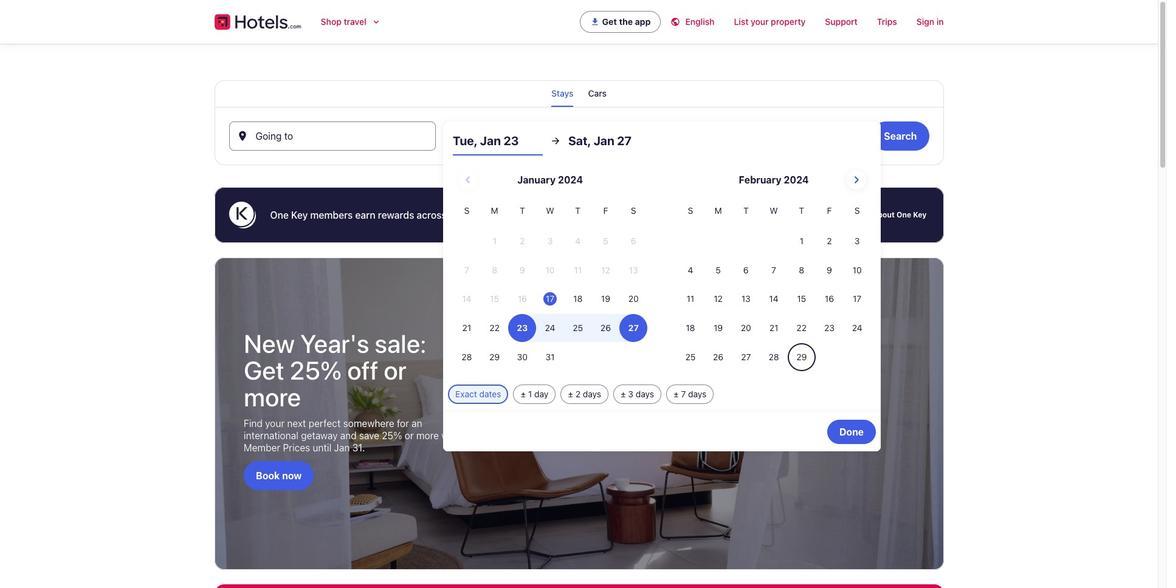 Task type: locate. For each thing, give the bounding box(es) containing it.
20
[[629, 294, 639, 304], [741, 323, 752, 333]]

0 horizontal spatial 19
[[601, 294, 611, 304]]

16 right 15 button
[[825, 294, 834, 304]]

11 button
[[677, 286, 705, 313]]

-
[[503, 136, 507, 147]]

22 inside february 2024 element
[[797, 323, 807, 333]]

0 vertical spatial 12
[[602, 265, 610, 275]]

17 button
[[537, 286, 564, 313], [844, 286, 872, 313]]

9 down hotels.com,
[[520, 265, 525, 275]]

f up 2 button at the right top of page
[[827, 206, 832, 216]]

2 10 from the left
[[853, 265, 862, 275]]

11
[[574, 265, 582, 275], [687, 294, 695, 304]]

0 horizontal spatial 2
[[520, 236, 525, 246]]

22 button
[[481, 315, 509, 342], [788, 315, 816, 342]]

22 button up 30 button
[[481, 315, 509, 342]]

± right day
[[568, 389, 573, 400]]

4 down the vrbo
[[576, 236, 581, 246]]

f
[[604, 206, 608, 216], [827, 206, 832, 216]]

2 29 from the left
[[797, 352, 807, 362]]

0 horizontal spatial 28
[[462, 352, 472, 362]]

± 1 day
[[521, 389, 549, 400]]

2 2024 from the left
[[784, 175, 809, 185]]

1 horizontal spatial 22
[[797, 323, 807, 333]]

± left day
[[521, 389, 526, 400]]

10
[[546, 265, 555, 275], [853, 265, 862, 275]]

w inside february 2024 element
[[770, 206, 778, 216]]

1 horizontal spatial days
[[636, 389, 654, 400]]

1 15 from the left
[[490, 294, 499, 304]]

days for ± 2 days
[[583, 389, 601, 400]]

19 right today element
[[601, 294, 611, 304]]

18
[[574, 294, 583, 304], [686, 323, 695, 333]]

more up find
[[244, 382, 301, 412]]

25% down for
[[382, 431, 402, 442]]

6 inside button
[[744, 265, 749, 275]]

1 horizontal spatial 25%
[[382, 431, 402, 442]]

1 2024 from the left
[[558, 175, 583, 185]]

17 button up 31
[[537, 286, 564, 313]]

download the app button image
[[590, 17, 600, 27]]

2 down hotels.com,
[[520, 236, 525, 246]]

1 horizontal spatial 17 button
[[844, 286, 872, 313]]

5
[[603, 236, 609, 246], [716, 265, 721, 275]]

get up find
[[244, 355, 284, 386]]

1 horizontal spatial 2024
[[784, 175, 809, 185]]

january
[[518, 175, 556, 185]]

0 horizontal spatial 5
[[603, 236, 609, 246]]

1 vertical spatial 19 button
[[705, 315, 733, 342]]

dates
[[480, 389, 501, 400]]

1 m from the left
[[491, 206, 499, 216]]

25%
[[290, 355, 342, 386], [382, 431, 402, 442]]

your up "international"
[[265, 419, 284, 429]]

0 vertical spatial get
[[603, 16, 617, 27]]

get right download the app button image
[[603, 16, 617, 27]]

days for ± 3 days
[[636, 389, 654, 400]]

january 2024 element
[[453, 204, 648, 373]]

2 horizontal spatial 3
[[855, 236, 860, 246]]

1 horizontal spatial 27
[[617, 134, 632, 148]]

20 button
[[620, 286, 648, 313], [733, 315, 760, 342]]

0 horizontal spatial 16
[[518, 294, 527, 304]]

stays
[[552, 88, 574, 99]]

31.
[[352, 443, 365, 454]]

20 button left 11 "button"
[[620, 286, 648, 313]]

4
[[576, 236, 581, 246], [688, 265, 694, 275]]

24 button
[[844, 315, 872, 342]]

2 f from the left
[[827, 206, 832, 216]]

0 horizontal spatial 14
[[462, 294, 472, 304]]

0 horizontal spatial 11
[[574, 265, 582, 275]]

28 button right 26 "button"
[[760, 344, 788, 372]]

0 horizontal spatial 20 button
[[620, 286, 648, 313]]

0 horizontal spatial 19 button
[[592, 286, 620, 313]]

1 horizontal spatial 19
[[714, 323, 723, 333]]

2 days from the left
[[636, 389, 654, 400]]

1 horizontal spatial 3
[[629, 389, 634, 400]]

and left the vrbo
[[547, 210, 564, 221]]

3 button
[[844, 227, 872, 255]]

2 9 from the left
[[827, 265, 832, 275]]

13 left 4 button
[[629, 265, 638, 275]]

0 horizontal spatial 22
[[490, 323, 500, 333]]

18 button up 25
[[677, 315, 705, 342]]

1 horizontal spatial 29
[[797, 352, 807, 362]]

1 21 button from the left
[[453, 315, 481, 342]]

0 vertical spatial 18
[[574, 294, 583, 304]]

1 horizontal spatial 11
[[687, 294, 695, 304]]

m right expedia,
[[491, 206, 499, 216]]

2 right 1 'button'
[[827, 236, 832, 246]]

1 horizontal spatial 4
[[688, 265, 694, 275]]

13 button
[[733, 286, 760, 313]]

days left ± 7 days
[[636, 389, 654, 400]]

1 horizontal spatial 20 button
[[733, 315, 760, 342]]

7 right 6 button
[[772, 265, 777, 275]]

18 down 11 "button"
[[686, 323, 695, 333]]

0 horizontal spatial 9
[[520, 265, 525, 275]]

1 vertical spatial and
[[340, 431, 356, 442]]

1 horizontal spatial 15
[[798, 294, 807, 304]]

2 horizontal spatial 7
[[772, 265, 777, 275]]

t down january 2024
[[576, 206, 581, 216]]

1 horizontal spatial more
[[416, 431, 439, 442]]

8 right 7 button
[[799, 265, 805, 275]]

0 horizontal spatial f
[[604, 206, 608, 216]]

support link
[[816, 10, 868, 34]]

more down an
[[416, 431, 439, 442]]

0 horizontal spatial and
[[340, 431, 356, 442]]

1 horizontal spatial f
[[827, 206, 832, 216]]

17 right 16 button
[[853, 294, 862, 304]]

0 horizontal spatial 15
[[490, 294, 499, 304]]

17 up 31
[[546, 294, 555, 304]]

1 vertical spatial 20
[[741, 323, 752, 333]]

2 22 button from the left
[[788, 315, 816, 342]]

f for february 2024
[[827, 206, 832, 216]]

27 right 26 "button"
[[742, 352, 751, 362]]

29 button
[[481, 344, 509, 372], [788, 344, 816, 372]]

28 inside january 2024 element
[[462, 352, 472, 362]]

16
[[518, 294, 527, 304], [825, 294, 834, 304]]

1 horizontal spatial 9
[[827, 265, 832, 275]]

2 ± from the left
[[568, 389, 573, 400]]

± right ± 2 days in the bottom of the page
[[621, 389, 626, 400]]

2 t from the left
[[576, 206, 581, 216]]

done
[[840, 427, 864, 438]]

m for february 2024
[[715, 206, 722, 216]]

m inside january 2024 element
[[491, 206, 499, 216]]

expedia,
[[449, 210, 488, 221]]

2024 right january
[[558, 175, 583, 185]]

1 horizontal spatial 6
[[744, 265, 749, 275]]

2 14 from the left
[[770, 294, 779, 304]]

8 button
[[788, 257, 816, 284]]

or right off
[[384, 355, 406, 386]]

perfect
[[308, 419, 341, 429]]

27 right sat,
[[617, 134, 632, 148]]

one right about
[[897, 210, 912, 220]]

tue, jan 23 button
[[453, 127, 543, 156]]

19 button up 26 on the bottom right
[[705, 315, 733, 342]]

m up 5 button
[[715, 206, 722, 216]]

2 28 from the left
[[769, 352, 779, 362]]

2024 for january 2024
[[558, 175, 583, 185]]

1 14 from the left
[[462, 294, 472, 304]]

0 horizontal spatial 6
[[631, 236, 637, 246]]

1 inside 'button'
[[800, 236, 804, 246]]

2 16 from the left
[[825, 294, 834, 304]]

member
[[244, 443, 280, 454]]

1 w from the left
[[546, 206, 555, 216]]

1 left 2 button at the right top of page
[[800, 236, 804, 246]]

february
[[739, 175, 782, 185]]

19 button right today element
[[592, 286, 620, 313]]

11 left 12 button
[[687, 294, 695, 304]]

0 vertical spatial 19
[[601, 294, 611, 304]]

0 vertical spatial 5
[[603, 236, 609, 246]]

3 down learn in the right of the page
[[855, 236, 860, 246]]

20 button up 27 button
[[733, 315, 760, 342]]

1 8 from the left
[[492, 265, 498, 275]]

2 horizontal spatial 27
[[742, 352, 751, 362]]

1 horizontal spatial one
[[897, 210, 912, 220]]

learn about one key
[[851, 210, 927, 220]]

13 inside january 2024 element
[[629, 265, 638, 275]]

0 horizontal spatial 21 button
[[453, 315, 481, 342]]

2 15 from the left
[[798, 294, 807, 304]]

1 vertical spatial 18
[[686, 323, 695, 333]]

27 button
[[733, 344, 760, 372]]

23 inside jan 23 - jan 27 button
[[488, 136, 500, 147]]

key right about
[[914, 210, 927, 220]]

1 17 from the left
[[546, 294, 555, 304]]

tab list
[[214, 80, 944, 107]]

0 vertical spatial 18 button
[[564, 286, 592, 313]]

9 inside button
[[827, 265, 832, 275]]

6 inside january 2024 element
[[631, 236, 637, 246]]

1 vertical spatial 5
[[716, 265, 721, 275]]

get the app
[[603, 16, 651, 27]]

f inside january 2024 element
[[604, 206, 608, 216]]

0 horizontal spatial 22 button
[[481, 315, 509, 342]]

29
[[490, 352, 500, 362], [797, 352, 807, 362]]

7
[[465, 265, 469, 275], [772, 265, 777, 275], [681, 389, 686, 400]]

0 horizontal spatial 17
[[546, 294, 555, 304]]

8 down hotels.com,
[[492, 265, 498, 275]]

21
[[463, 323, 471, 333], [770, 323, 779, 333]]

earn
[[355, 210, 376, 221]]

23 inside tue, jan 23 button
[[504, 134, 519, 148]]

0 horizontal spatial get
[[244, 355, 284, 386]]

0 vertical spatial and
[[547, 210, 564, 221]]

key left members
[[291, 210, 308, 221]]

2 17 from the left
[[853, 294, 862, 304]]

15 left today element
[[490, 294, 499, 304]]

0 vertical spatial 13
[[629, 265, 638, 275]]

1 10 from the left
[[546, 265, 555, 275]]

1 9 from the left
[[520, 265, 525, 275]]

1 down hotels.com,
[[493, 236, 497, 246]]

19 inside february 2024 element
[[714, 323, 723, 333]]

application inside new year's sale: get 25% off or more main content
[[453, 165, 872, 373]]

0 vertical spatial 25%
[[290, 355, 342, 386]]

2 button
[[816, 227, 844, 255]]

application
[[453, 165, 872, 373]]

1 ± from the left
[[521, 389, 526, 400]]

±
[[521, 389, 526, 400], [568, 389, 573, 400], [621, 389, 626, 400], [674, 389, 679, 400]]

22 inside january 2024 element
[[490, 323, 500, 333]]

t
[[520, 206, 525, 216], [576, 206, 581, 216], [744, 206, 749, 216], [799, 206, 805, 216]]

cars
[[588, 88, 607, 99]]

s right the vrbo
[[631, 206, 637, 216]]

9 right 8 "button"
[[827, 265, 832, 275]]

23
[[504, 134, 519, 148], [488, 136, 500, 147], [825, 323, 835, 333]]

15 right 14 button
[[798, 294, 807, 304]]

day
[[535, 389, 549, 400]]

m
[[491, 206, 499, 216], [715, 206, 722, 216]]

28 button
[[453, 344, 481, 372], [760, 344, 788, 372]]

9 button
[[816, 257, 844, 284]]

0 horizontal spatial days
[[583, 389, 601, 400]]

directional image
[[550, 136, 561, 147]]

0 horizontal spatial 25%
[[290, 355, 342, 386]]

1 horizontal spatial 12
[[714, 294, 723, 304]]

20 left 11 "button"
[[629, 294, 639, 304]]

± right ± 3 days
[[674, 389, 679, 400]]

jan
[[480, 134, 501, 148], [594, 134, 615, 148], [470, 136, 486, 147], [510, 136, 525, 147], [334, 443, 350, 454]]

your
[[751, 16, 769, 27], [265, 419, 284, 429]]

1 horizontal spatial 18
[[686, 323, 695, 333]]

1 horizontal spatial 5
[[716, 265, 721, 275]]

w left the vrbo
[[546, 206, 555, 216]]

1 horizontal spatial 21
[[770, 323, 779, 333]]

1 horizontal spatial 13
[[742, 294, 751, 304]]

4 left 5 button
[[688, 265, 694, 275]]

31 button
[[537, 344, 564, 372]]

1 horizontal spatial 22 button
[[788, 315, 816, 342]]

15 button
[[788, 286, 816, 313]]

0 horizontal spatial 8
[[492, 265, 498, 275]]

0 horizontal spatial 4
[[576, 236, 581, 246]]

18 for the right 18 button
[[686, 323, 695, 333]]

8 inside "button"
[[799, 265, 805, 275]]

0 horizontal spatial 7
[[465, 265, 469, 275]]

3 right ± 2 days in the bottom of the page
[[629, 389, 634, 400]]

and inside new year's sale: get 25% off or more find your next perfect somewhere for an international getaway and save 25% or more with member prices until jan 31.
[[340, 431, 356, 442]]

2 w from the left
[[770, 206, 778, 216]]

± for ± 3 days
[[621, 389, 626, 400]]

1 horizontal spatial get
[[603, 16, 617, 27]]

2 8 from the left
[[799, 265, 805, 275]]

22
[[490, 323, 500, 333], [797, 323, 807, 333]]

4 button
[[677, 257, 705, 284]]

2024
[[558, 175, 583, 185], [784, 175, 809, 185]]

29 button down the 23 button
[[788, 344, 816, 372]]

1 vertical spatial 6
[[744, 265, 749, 275]]

7 inside button
[[772, 265, 777, 275]]

one key members earn rewards across expedia, hotels.com, and vrbo
[[270, 210, 588, 221]]

± for ± 2 days
[[568, 389, 573, 400]]

12
[[602, 265, 610, 275], [714, 294, 723, 304]]

1 horizontal spatial your
[[751, 16, 769, 27]]

w for january
[[546, 206, 555, 216]]

28 button up exact
[[453, 344, 481, 372]]

f right the vrbo
[[604, 206, 608, 216]]

1 16 from the left
[[518, 294, 527, 304]]

3 s from the left
[[688, 206, 694, 216]]

3 inside button
[[855, 236, 860, 246]]

1 21 from the left
[[463, 323, 471, 333]]

w
[[546, 206, 555, 216], [770, 206, 778, 216]]

25% left off
[[290, 355, 342, 386]]

sale:
[[375, 329, 426, 359]]

february 2024 element
[[677, 204, 872, 373]]

7 inside january 2024 element
[[465, 265, 469, 275]]

days down 25 button
[[689, 389, 707, 400]]

15 inside january 2024 element
[[490, 294, 499, 304]]

t down "february"
[[744, 206, 749, 216]]

0 horizontal spatial m
[[491, 206, 499, 216]]

1 days from the left
[[583, 389, 601, 400]]

19 inside january 2024 element
[[601, 294, 611, 304]]

1 f from the left
[[604, 206, 608, 216]]

1 horizontal spatial 29 button
[[788, 344, 816, 372]]

0 horizontal spatial 2024
[[558, 175, 583, 185]]

15
[[490, 294, 499, 304], [798, 294, 807, 304]]

11 down the vrbo
[[574, 265, 582, 275]]

travel
[[344, 16, 366, 27]]

2
[[520, 236, 525, 246], [827, 236, 832, 246], [576, 389, 581, 400]]

0 horizontal spatial 12
[[602, 265, 610, 275]]

0 vertical spatial 19 button
[[592, 286, 620, 313]]

w down february 2024
[[770, 206, 778, 216]]

13 right 12 button
[[742, 294, 751, 304]]

hotels logo image
[[214, 12, 301, 32]]

18 inside february 2024 element
[[686, 323, 695, 333]]

18 right today element
[[574, 294, 583, 304]]

27 inside february 2024 element
[[742, 352, 751, 362]]

and up "31."
[[340, 431, 356, 442]]

1 29 from the left
[[490, 352, 500, 362]]

18 inside january 2024 element
[[574, 294, 583, 304]]

tab list inside new year's sale: get 25% off or more main content
[[214, 80, 944, 107]]

t down january
[[520, 206, 525, 216]]

m inside february 2024 element
[[715, 206, 722, 216]]

2 horizontal spatial 1
[[800, 236, 804, 246]]

12 inside button
[[714, 294, 723, 304]]

10 right 9 button
[[853, 265, 862, 275]]

27 left directional image
[[528, 136, 539, 147]]

s left about
[[855, 206, 860, 216]]

jan inside new year's sale: get 25% off or more find your next perfect somewhere for an international getaway and save 25% or more with member prices until jan 31.
[[334, 443, 350, 454]]

16 button
[[816, 286, 844, 313]]

14 inside january 2024 element
[[462, 294, 472, 304]]

for
[[397, 419, 409, 429]]

1 t from the left
[[520, 206, 525, 216]]

29 button left 30
[[481, 344, 509, 372]]

18 button right today element
[[564, 286, 592, 313]]

28 right 27 button
[[769, 352, 779, 362]]

days left ± 3 days
[[583, 389, 601, 400]]

2 m from the left
[[715, 206, 722, 216]]

3 ± from the left
[[621, 389, 626, 400]]

sign
[[917, 16, 935, 27]]

1 28 from the left
[[462, 352, 472, 362]]

16 left today element
[[518, 294, 527, 304]]

0 vertical spatial 6
[[631, 236, 637, 246]]

25
[[686, 352, 696, 362]]

20 down 13 'button'
[[741, 323, 752, 333]]

7 down expedia,
[[465, 265, 469, 275]]

t up 1 'button'
[[799, 206, 805, 216]]

0 horizontal spatial 17 button
[[537, 286, 564, 313]]

f inside february 2024 element
[[827, 206, 832, 216]]

1
[[493, 236, 497, 246], [800, 236, 804, 246], [528, 389, 532, 400]]

w for february
[[770, 206, 778, 216]]

0 vertical spatial 11
[[574, 265, 582, 275]]

one left members
[[270, 210, 289, 221]]

one
[[270, 210, 289, 221], [897, 210, 912, 220]]

28 up exact
[[462, 352, 472, 362]]

0 horizontal spatial 3
[[548, 236, 553, 246]]

0 horizontal spatial w
[[546, 206, 555, 216]]

previous month image
[[461, 173, 475, 187]]

16 inside button
[[825, 294, 834, 304]]

learn about one key link
[[849, 206, 930, 225]]

somewhere
[[343, 419, 394, 429]]

s up 4 button
[[688, 206, 694, 216]]

application containing january 2024
[[453, 165, 872, 373]]

now
[[282, 471, 302, 482]]

2 horizontal spatial 2
[[827, 236, 832, 246]]

2 right day
[[576, 389, 581, 400]]

1 22 from the left
[[490, 323, 500, 333]]

29 left 30
[[490, 352, 500, 362]]

get inside "link"
[[603, 16, 617, 27]]

2024 right "february"
[[784, 175, 809, 185]]

international
[[244, 431, 298, 442]]

1 horizontal spatial m
[[715, 206, 722, 216]]

1 horizontal spatial 17
[[853, 294, 862, 304]]

18 button
[[564, 286, 592, 313], [677, 315, 705, 342]]

1 horizontal spatial and
[[547, 210, 564, 221]]

0 horizontal spatial your
[[265, 419, 284, 429]]

1 horizontal spatial 10
[[853, 265, 862, 275]]

5 inside button
[[716, 265, 721, 275]]

29 right 27 button
[[797, 352, 807, 362]]

3 days from the left
[[689, 389, 707, 400]]

28 inside february 2024 element
[[769, 352, 779, 362]]

save
[[359, 431, 379, 442]]

2 horizontal spatial 23
[[825, 323, 835, 333]]

17 button up 24 at the right of the page
[[844, 286, 872, 313]]

1 vertical spatial 11
[[687, 294, 695, 304]]

10 up today element
[[546, 265, 555, 275]]

book now
[[256, 471, 302, 482]]

11 inside january 2024 element
[[574, 265, 582, 275]]

2 22 from the left
[[797, 323, 807, 333]]

tab list containing stays
[[214, 80, 944, 107]]

2 21 from the left
[[770, 323, 779, 333]]

3 up today element
[[548, 236, 553, 246]]

22 button down 15 button
[[788, 315, 816, 342]]

19 down 12 button
[[714, 323, 723, 333]]

9
[[520, 265, 525, 275], [827, 265, 832, 275]]

your right the list
[[751, 16, 769, 27]]

1 horizontal spatial 14
[[770, 294, 779, 304]]

s
[[464, 206, 470, 216], [631, 206, 637, 216], [688, 206, 694, 216], [855, 206, 860, 216]]

0 vertical spatial more
[[244, 382, 301, 412]]

4 ± from the left
[[674, 389, 679, 400]]

1 left day
[[528, 389, 532, 400]]

s down previous month image in the left of the page
[[464, 206, 470, 216]]

search button
[[872, 122, 930, 151]]

w inside january 2024 element
[[546, 206, 555, 216]]

7 down 25 button
[[681, 389, 686, 400]]

your inside new year's sale: get 25% off or more find your next perfect somewhere for an international getaway and save 25% or more with member prices until jan 31.
[[265, 419, 284, 429]]

or down for
[[405, 431, 414, 442]]



Task type: describe. For each thing, give the bounding box(es) containing it.
jan 23 - jan 27
[[470, 136, 539, 147]]

exact
[[456, 389, 477, 400]]

0 vertical spatial your
[[751, 16, 769, 27]]

± 3 days
[[621, 389, 654, 400]]

trips link
[[868, 10, 907, 34]]

today element
[[544, 293, 557, 306]]

february 2024
[[739, 175, 809, 185]]

vrbo
[[567, 210, 588, 221]]

24
[[852, 323, 863, 333]]

1 horizontal spatial 1
[[528, 389, 532, 400]]

29 inside february 2024 element
[[797, 352, 807, 362]]

18 for leftmost 18 button
[[574, 294, 583, 304]]

new year's sale: get 25% off or more main content
[[0, 44, 1159, 589]]

± for ± 1 day
[[521, 389, 526, 400]]

1 horizontal spatial 18 button
[[677, 315, 705, 342]]

an
[[412, 419, 422, 429]]

sign in button
[[907, 10, 954, 34]]

1 s from the left
[[464, 206, 470, 216]]

search
[[884, 131, 917, 142]]

list your property
[[734, 16, 806, 27]]

31
[[546, 352, 555, 362]]

list
[[734, 16, 749, 27]]

trailing image
[[371, 17, 381, 27]]

30
[[517, 352, 528, 362]]

book now link
[[244, 462, 314, 491]]

across
[[417, 210, 447, 221]]

12 button
[[705, 286, 733, 313]]

4 inside button
[[688, 265, 694, 275]]

off
[[347, 355, 378, 386]]

8 inside january 2024 element
[[492, 265, 498, 275]]

5 button
[[705, 257, 733, 284]]

getaway
[[301, 431, 337, 442]]

property
[[771, 16, 806, 27]]

1 22 button from the left
[[481, 315, 509, 342]]

5 inside january 2024 element
[[603, 236, 609, 246]]

1 28 button from the left
[[453, 344, 481, 372]]

23 inside button
[[825, 323, 835, 333]]

done button
[[828, 420, 876, 445]]

2 28 button from the left
[[760, 344, 788, 372]]

2 29 button from the left
[[788, 344, 816, 372]]

m for january 2024
[[491, 206, 499, 216]]

13 inside 13 'button'
[[742, 294, 751, 304]]

9 inside january 2024 element
[[520, 265, 525, 275]]

1 inside january 2024 element
[[493, 236, 497, 246]]

26
[[713, 352, 724, 362]]

until
[[313, 443, 331, 454]]

tue,
[[453, 134, 478, 148]]

hotels.com,
[[490, 210, 545, 221]]

tue, jan 23
[[453, 134, 519, 148]]

10 inside january 2024 element
[[546, 265, 555, 275]]

2024 for february 2024
[[784, 175, 809, 185]]

4 t from the left
[[799, 206, 805, 216]]

sat, jan 27
[[569, 134, 632, 148]]

inside a bright image
[[214, 258, 944, 571]]

stays link
[[552, 80, 574, 107]]

± 7 days
[[674, 389, 707, 400]]

shop travel button
[[311, 10, 391, 34]]

0 horizontal spatial 27
[[528, 136, 539, 147]]

sat, jan 27 button
[[569, 127, 659, 156]]

1 vertical spatial 20 button
[[733, 315, 760, 342]]

trips
[[878, 16, 898, 27]]

10 button
[[844, 257, 872, 284]]

english
[[686, 16, 715, 27]]

get inside new year's sale: get 25% off or more find your next perfect somewhere for an international getaway and save 25% or more with member prices until jan 31.
[[244, 355, 284, 386]]

0 vertical spatial or
[[384, 355, 406, 386]]

about
[[874, 210, 895, 220]]

11 inside 11 "button"
[[687, 294, 695, 304]]

15 inside button
[[798, 294, 807, 304]]

exact dates
[[456, 389, 501, 400]]

1 horizontal spatial 2
[[576, 389, 581, 400]]

10 inside button
[[853, 265, 862, 275]]

2 21 button from the left
[[760, 315, 788, 342]]

with
[[441, 431, 460, 442]]

learn
[[851, 210, 872, 220]]

21 inside february 2024 element
[[770, 323, 779, 333]]

in
[[937, 16, 944, 27]]

members
[[310, 210, 353, 221]]

22 for first '22' button from the right
[[797, 323, 807, 333]]

21 inside january 2024 element
[[463, 323, 471, 333]]

0 horizontal spatial key
[[291, 210, 308, 221]]

17 inside february 2024 element
[[853, 294, 862, 304]]

cars link
[[588, 80, 607, 107]]

22 for first '22' button
[[490, 323, 500, 333]]

14 button
[[760, 286, 788, 313]]

january 2024
[[518, 175, 583, 185]]

year's
[[300, 329, 369, 359]]

find
[[244, 419, 262, 429]]

± for ± 7 days
[[674, 389, 679, 400]]

english button
[[661, 10, 725, 34]]

± 2 days
[[568, 389, 601, 400]]

26 button
[[705, 344, 733, 372]]

app
[[635, 16, 651, 27]]

sat,
[[569, 134, 591, 148]]

25 button
[[677, 344, 705, 372]]

book
[[256, 471, 280, 482]]

29 inside january 2024 element
[[490, 352, 500, 362]]

1 horizontal spatial 7
[[681, 389, 686, 400]]

0 horizontal spatial one
[[270, 210, 289, 221]]

shop travel
[[321, 16, 366, 27]]

sign in
[[917, 16, 944, 27]]

0 vertical spatial 4
[[576, 236, 581, 246]]

prices
[[283, 443, 310, 454]]

1 vertical spatial or
[[405, 431, 414, 442]]

3 inside january 2024 element
[[548, 236, 553, 246]]

2 17 button from the left
[[844, 286, 872, 313]]

7 button
[[760, 257, 788, 284]]

1 29 button from the left
[[481, 344, 509, 372]]

3 t from the left
[[744, 206, 749, 216]]

4 s from the left
[[855, 206, 860, 216]]

the
[[619, 16, 633, 27]]

days for ± 7 days
[[689, 389, 707, 400]]

shop
[[321, 16, 342, 27]]

2 inside button
[[827, 236, 832, 246]]

12 inside january 2024 element
[[602, 265, 610, 275]]

14 inside button
[[770, 294, 779, 304]]

1 vertical spatial 25%
[[382, 431, 402, 442]]

1 horizontal spatial 20
[[741, 323, 752, 333]]

6 button
[[733, 257, 760, 284]]

2 s from the left
[[631, 206, 637, 216]]

0 vertical spatial 20
[[629, 294, 639, 304]]

small image
[[671, 17, 686, 27]]

1 17 button from the left
[[537, 286, 564, 313]]

23 button
[[816, 315, 844, 342]]

f for january 2024
[[604, 206, 608, 216]]

16 inside january 2024 element
[[518, 294, 527, 304]]

get the app link
[[580, 11, 661, 33]]

17 inside today element
[[546, 294, 555, 304]]

21 button inside january 2024 element
[[453, 315, 481, 342]]

1 horizontal spatial 19 button
[[705, 315, 733, 342]]

new year's sale: get 25% off or more find your next perfect somewhere for an international getaway and save 25% or more with member prices until jan 31.
[[244, 329, 460, 454]]

1 horizontal spatial key
[[914, 210, 927, 220]]

next month image
[[849, 173, 864, 187]]

0 horizontal spatial 18 button
[[564, 286, 592, 313]]

support
[[826, 16, 858, 27]]



Task type: vqa. For each thing, say whether or not it's contained in the screenshot.


